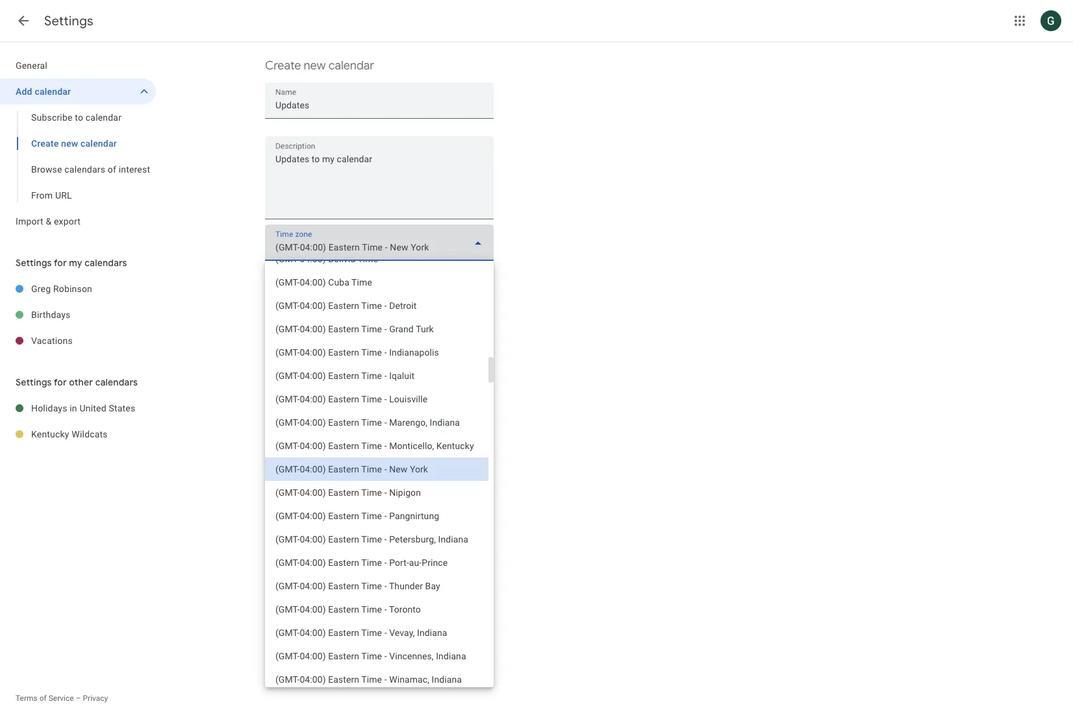 Task type: vqa. For each thing, say whether or not it's contained in the screenshot.
Settings for my calendars 'Settings'
yes



Task type: locate. For each thing, give the bounding box(es) containing it.
calendar inside button
[[312, 319, 350, 331]]

1 vertical spatial settings
[[16, 257, 52, 269]]

1 horizontal spatial of
[[108, 164, 116, 175]]

of right terms at the bottom left of page
[[39, 695, 47, 704]]

create
[[265, 58, 301, 73], [31, 138, 59, 149], [281, 319, 310, 331]]

settings
[[44, 13, 93, 29], [16, 257, 52, 269], [16, 377, 52, 389]]

1 vertical spatial new
[[61, 138, 78, 149]]

(gmt minus 04:00)eastern time - new york option
[[265, 458, 489, 482]]

in
[[70, 404, 77, 414]]

vacations link
[[31, 328, 156, 354]]

1 vertical spatial for
[[54, 377, 67, 389]]

terms of service – privacy
[[16, 695, 108, 704]]

1 vertical spatial create new calendar
[[31, 138, 117, 149]]

0 vertical spatial create new calendar
[[265, 58, 374, 73]]

1 for from the top
[[54, 257, 67, 269]]

(gmt minus 04:00)eastern time - vevay, indiana option
[[265, 622, 489, 645]]

holidays in united states tree item
[[0, 396, 156, 422]]

of
[[108, 164, 116, 175], [39, 695, 47, 704]]

tree
[[0, 53, 156, 235]]

vacations
[[31, 336, 73, 346]]

settings for settings for my calendars
[[16, 257, 52, 269]]

of left interest
[[108, 164, 116, 175]]

settings right go back image
[[44, 13, 93, 29]]

import
[[16, 216, 43, 227]]

create new calendar
[[265, 58, 374, 73], [31, 138, 117, 149]]

2 for from the top
[[54, 377, 67, 389]]

settings for settings for other calendars
[[16, 377, 52, 389]]

0 vertical spatial of
[[108, 164, 116, 175]]

(gmt minus 04:00)eastern time - grand turk option
[[265, 318, 489, 341]]

settings up greg
[[16, 257, 52, 269]]

calendars up 'states'
[[95, 377, 138, 389]]

(gmt minus 04:00)eastern time - petersburg, indiana option
[[265, 528, 489, 552]]

from url
[[31, 190, 72, 201]]

2 vertical spatial calendars
[[95, 377, 138, 389]]

subscribe
[[31, 112, 73, 123]]

holidays in united states link
[[31, 396, 156, 422]]

1 vertical spatial calendars
[[85, 257, 127, 269]]

(gmt minus 04:00)eastern time - indianapolis option
[[265, 341, 489, 365]]

settings for my calendars tree
[[0, 276, 156, 354]]

settings for my calendars
[[16, 257, 127, 269]]

other
[[69, 377, 93, 389]]

settings heading
[[44, 13, 93, 29]]

united
[[80, 404, 106, 414]]

2 vertical spatial settings
[[16, 377, 52, 389]]

0 vertical spatial calendars
[[65, 164, 105, 175]]

add calendar
[[16, 86, 71, 97]]

0 vertical spatial settings
[[44, 13, 93, 29]]

add
[[16, 86, 32, 97]]

calendars right my
[[85, 257, 127, 269]]

group
[[0, 105, 156, 209]]

for left 'other'
[[54, 377, 67, 389]]

group containing subscribe to calendar
[[0, 105, 156, 209]]

of inside group
[[108, 164, 116, 175]]

privacy link
[[83, 695, 108, 704]]

calendar inside tree item
[[35, 86, 71, 97]]

None text field
[[276, 280, 483, 298]]

holidays
[[31, 404, 67, 414]]

1 vertical spatial create
[[31, 138, 59, 149]]

settings up "holidays"
[[16, 377, 52, 389]]

0 vertical spatial new
[[304, 58, 326, 73]]

calendars up url
[[65, 164, 105, 175]]

0 vertical spatial for
[[54, 257, 67, 269]]

(gmt minus 04:00)eastern time - thunder bay option
[[265, 575, 489, 598]]

calendars for other
[[95, 377, 138, 389]]

export
[[54, 216, 81, 227]]

create calendar button
[[265, 313, 366, 337]]

new
[[304, 58, 326, 73], [61, 138, 78, 149]]

for
[[54, 257, 67, 269], [54, 377, 67, 389]]

calendar
[[329, 58, 374, 73], [35, 86, 71, 97], [86, 112, 122, 123], [81, 138, 117, 149], [312, 319, 350, 331]]

for left my
[[54, 257, 67, 269]]

service
[[49, 695, 74, 704]]

None field
[[265, 225, 494, 261]]

2 vertical spatial create
[[281, 319, 310, 331]]

kentucky
[[31, 430, 69, 440]]

settings for settings
[[44, 13, 93, 29]]

(gmt minus 04:00)eastern time - toronto option
[[265, 598, 489, 622]]

to
[[75, 112, 83, 123]]

0 horizontal spatial create new calendar
[[31, 138, 117, 149]]

None text field
[[276, 96, 483, 114], [265, 151, 494, 214], [276, 96, 483, 114], [265, 151, 494, 214]]

interest
[[119, 164, 150, 175]]

create new calendar inside group
[[31, 138, 117, 149]]

calendars
[[65, 164, 105, 175], [85, 257, 127, 269], [95, 377, 138, 389]]

robinson
[[53, 284, 92, 294]]

0 horizontal spatial of
[[39, 695, 47, 704]]

privacy
[[83, 695, 108, 704]]

0 horizontal spatial new
[[61, 138, 78, 149]]

(gmt minus 04:00)eastern time - monticello, kentucky option
[[265, 435, 489, 458]]

from
[[31, 190, 53, 201]]



Task type: describe. For each thing, give the bounding box(es) containing it.
(gmt minus 04:00)eastern time - louisville option
[[265, 388, 489, 411]]

(gmt minus 04:00)bolivia time option
[[265, 248, 489, 271]]

states
[[109, 404, 135, 414]]

my
[[69, 257, 82, 269]]

kentucky wildcats
[[31, 430, 108, 440]]

holidays in united states
[[31, 404, 135, 414]]

terms of service link
[[16, 695, 74, 704]]

subscribe to calendar
[[31, 112, 122, 123]]

(gmt minus 04:00)eastern time - winamac, indiana option
[[265, 669, 489, 692]]

(gmt minus 04:00)eastern time - pangnirtung option
[[265, 505, 489, 528]]

1 vertical spatial of
[[39, 695, 47, 704]]

new inside group
[[61, 138, 78, 149]]

wildcats
[[72, 430, 108, 440]]

kentucky wildcats link
[[31, 422, 156, 448]]

calendars for my
[[85, 257, 127, 269]]

browse calendars of interest
[[31, 164, 150, 175]]

general
[[16, 60, 47, 71]]

for for other
[[54, 377, 67, 389]]

(gmt minus 04:00)cuba time option
[[265, 271, 489, 294]]

–
[[76, 695, 81, 704]]

(gmt minus 04:00)eastern time - nipigon option
[[265, 482, 489, 505]]

terms
[[16, 695, 37, 704]]

for for my
[[54, 257, 67, 269]]

add calendar tree item
[[0, 79, 156, 105]]

1 horizontal spatial create new calendar
[[265, 58, 374, 73]]

greg robinson
[[31, 284, 92, 294]]

settings for other calendars tree
[[0, 396, 156, 448]]

url
[[55, 190, 72, 201]]

greg
[[31, 284, 51, 294]]

(gmt minus 04:00)eastern time - detroit option
[[265, 294, 489, 318]]

1 horizontal spatial new
[[304, 58, 326, 73]]

create inside button
[[281, 319, 310, 331]]

kentucky wildcats tree item
[[0, 422, 156, 448]]

greg robinson tree item
[[0, 276, 156, 302]]

(gmt minus 04:00)eastern time - marengo, indiana option
[[265, 411, 489, 435]]

settings for other calendars
[[16, 377, 138, 389]]

browse
[[31, 164, 62, 175]]

calendars inside group
[[65, 164, 105, 175]]

(gmt minus 04:00)eastern time - iqaluit option
[[265, 365, 489, 388]]

tree containing general
[[0, 53, 156, 235]]

&
[[46, 216, 52, 227]]

birthdays link
[[31, 302, 156, 328]]

(gmt minus 04:00)eastern time - port-au-prince option
[[265, 552, 489, 575]]

import & export
[[16, 216, 81, 227]]

birthdays
[[31, 310, 71, 320]]

0 vertical spatial create
[[265, 58, 301, 73]]

(gmt minus 04:00)eastern time - vincennes, indiana option
[[265, 645, 489, 669]]

create calendar
[[281, 319, 350, 331]]

birthdays tree item
[[0, 302, 156, 328]]

vacations tree item
[[0, 328, 156, 354]]

go back image
[[16, 13, 31, 29]]



